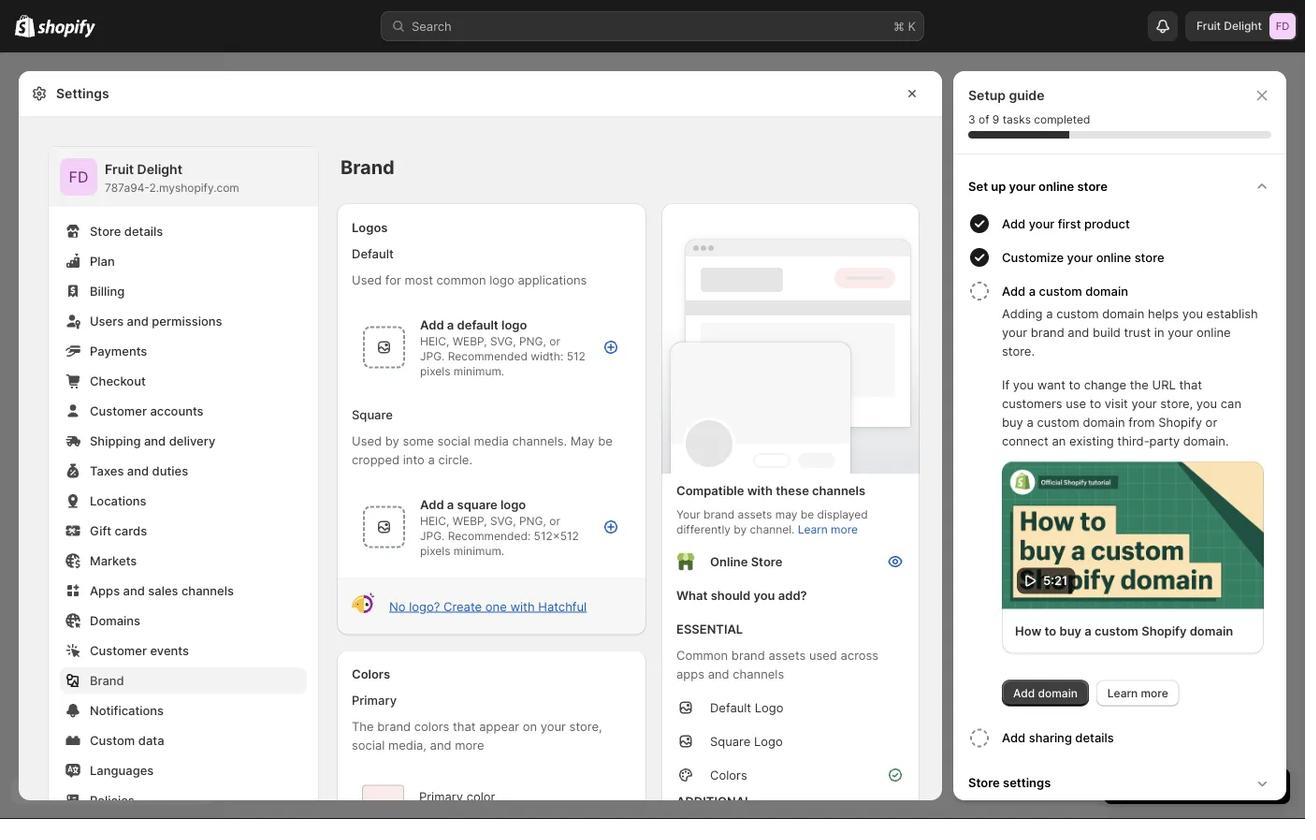 Task type: locate. For each thing, give the bounding box(es) containing it.
your right the up
[[1010, 179, 1036, 193]]

0 horizontal spatial to
[[1045, 624, 1057, 638]]

of
[[979, 113, 990, 126]]

2 vertical spatial store
[[969, 776, 1001, 790]]

webp, inside add a default logo heic, webp, svg, png, or jpg. recommended width: 512 pixels minimum.
[[453, 335, 487, 348]]

or inside if you want to change the url that customers use to visit your store, you can buy a custom domain from shopify or connect an existing third-party domain.
[[1206, 415, 1218, 429]]

minimum.
[[454, 365, 505, 378], [454, 544, 505, 558]]

svg, inside add a square logo heic, webp, svg, png, or jpg. recommended: 512×512 pixels minimum.
[[490, 514, 516, 528]]

logo
[[490, 272, 515, 287], [502, 317, 527, 332], [501, 497, 526, 512]]

to
[[1070, 377, 1081, 392], [1090, 396, 1102, 411], [1045, 624, 1057, 638]]

1 horizontal spatial store,
[[1161, 396, 1194, 411]]

colors up additional
[[711, 768, 748, 782]]

1 vertical spatial by
[[734, 523, 747, 536]]

learn more
[[798, 523, 858, 536], [1108, 686, 1169, 700]]

0 vertical spatial be
[[598, 433, 613, 448]]

0 vertical spatial store
[[90, 224, 121, 238]]

0 vertical spatial social
[[438, 433, 471, 448]]

or up width:
[[550, 335, 561, 348]]

a down customers
[[1027, 415, 1034, 429]]

primary up the
[[352, 693, 397, 708]]

pixels up logo?
[[420, 544, 451, 558]]

shopify image
[[15, 15, 35, 37]]

png, up width:
[[520, 335, 547, 348]]

2 pixels from the top
[[420, 544, 451, 558]]

add sharing details
[[1003, 731, 1115, 745]]

add inside add a square logo heic, webp, svg, png, or jpg. recommended: 512×512 pixels minimum.
[[420, 497, 444, 512]]

1 vertical spatial to
[[1090, 396, 1102, 411]]

users and permissions
[[90, 314, 222, 328]]

checkout
[[90, 374, 146, 388]]

store for store details
[[90, 224, 121, 238]]

0 vertical spatial assets
[[738, 508, 773, 521]]

a right adding
[[1047, 306, 1054, 321]]

assets up channel.
[[738, 508, 773, 521]]

jpg. left the recommended:
[[420, 529, 445, 543]]

2 jpg. from the top
[[420, 529, 445, 543]]

by inside your brand assets may be displayed differently by channel.
[[734, 523, 747, 536]]

and inside the brand colors that appear on your store, social media, and more
[[430, 738, 452, 753]]

learn more inside learn more link
[[1108, 686, 1169, 700]]

1 horizontal spatial more
[[831, 523, 858, 536]]

brand up notifications at the left
[[90, 673, 124, 688]]

a left square on the left of page
[[447, 497, 454, 512]]

a inside if you want to change the url that customers use to visit your store, you can buy a custom domain from shopify or connect an existing third-party domain.
[[1027, 415, 1034, 429]]

brand right common
[[732, 648, 766, 662]]

1 vertical spatial minimum.
[[454, 544, 505, 558]]

fruit delight
[[1197, 19, 1263, 33]]

sales
[[148, 583, 178, 598]]

2 horizontal spatial to
[[1090, 396, 1102, 411]]

1 vertical spatial channels
[[182, 583, 234, 598]]

0 horizontal spatial store,
[[570, 719, 603, 734]]

if
[[1003, 377, 1010, 392]]

you right helps
[[1183, 306, 1204, 321]]

add?
[[779, 588, 808, 602]]

brand inside adding a custom domain helps you establish your brand and build trust in your online store.
[[1031, 325, 1065, 339]]

shop settings menu element
[[49, 147, 318, 819]]

store, inside if you want to change the url that customers use to visit your store, you can buy a custom domain from shopify or connect an existing third-party domain.
[[1161, 396, 1194, 411]]

787a94-
[[105, 181, 149, 195]]

can
[[1222, 396, 1242, 411]]

brand up logos
[[341, 156, 395, 179]]

permissions
[[152, 314, 222, 328]]

learn more inside 'settings' dialog
[[798, 523, 858, 536]]

custom data
[[90, 733, 164, 748]]

first
[[1059, 216, 1082, 231]]

learn more link down displayed
[[798, 523, 858, 536]]

settings
[[56, 86, 109, 102]]

logo up square logo
[[755, 700, 784, 715]]

1 vertical spatial brand
[[90, 673, 124, 688]]

and inside apps and sales channels link
[[123, 583, 145, 598]]

jpg.
[[420, 350, 445, 363], [420, 529, 445, 543]]

helps
[[1149, 306, 1180, 321]]

webp, inside add a square logo heic, webp, svg, png, or jpg. recommended: 512×512 pixels minimum.
[[453, 514, 487, 528]]

online down establish
[[1197, 325, 1232, 339]]

that right 'colors'
[[453, 719, 476, 734]]

assets
[[738, 508, 773, 521], [769, 648, 806, 662]]

your down first
[[1068, 250, 1094, 264]]

1 vertical spatial svg,
[[490, 514, 516, 528]]

default down logos
[[352, 246, 394, 261]]

5:21 button
[[1003, 462, 1265, 609]]

png, inside add a square logo heic, webp, svg, png, or jpg. recommended: 512×512 pixels minimum.
[[520, 514, 547, 528]]

0 vertical spatial learn
[[798, 523, 828, 536]]

2 vertical spatial online
[[1197, 325, 1232, 339]]

learn more up "add sharing details" button
[[1108, 686, 1169, 700]]

1 horizontal spatial default
[[711, 700, 752, 715]]

add up 'sharing'
[[1014, 686, 1036, 700]]

social up circle.
[[438, 433, 471, 448]]

0 horizontal spatial brand
[[90, 673, 124, 688]]

add inside "button"
[[1003, 284, 1026, 298]]

0 horizontal spatial with
[[511, 599, 535, 613]]

512×512
[[534, 529, 579, 543]]

fruit for fruit delight
[[1197, 19, 1222, 33]]

svg, for default
[[490, 335, 516, 348]]

social down the
[[352, 738, 385, 753]]

0 vertical spatial primary
[[352, 693, 397, 708]]

you left add?
[[754, 588, 776, 602]]

and inside "common brand assets used across apps and channels"
[[708, 667, 730, 681]]

store inside store settings button
[[969, 776, 1001, 790]]

more up "add sharing details" button
[[1142, 686, 1169, 700]]

heic, inside add a square logo heic, webp, svg, png, or jpg. recommended: 512×512 pixels minimum.
[[420, 514, 450, 528]]

1 vertical spatial learn more
[[1108, 686, 1169, 700]]

1 horizontal spatial store
[[751, 554, 783, 569]]

learn up "add sharing details" button
[[1108, 686, 1139, 700]]

logo down default logo
[[754, 734, 783, 748]]

store for store settings
[[969, 776, 1001, 790]]

delight inside fruit delight 787a94-2.myshopify.com
[[137, 161, 183, 177]]

and right taxes in the bottom left of the page
[[127, 463, 149, 478]]

1 vertical spatial pixels
[[420, 544, 451, 558]]

that inside if you want to change the url that customers use to visit your store, you can buy a custom domain from shopify or connect an existing third-party domain.
[[1180, 377, 1203, 392]]

logo for media
[[501, 497, 526, 512]]

brand inside your brand assets may be displayed differently by channel.
[[704, 508, 735, 521]]

0 horizontal spatial learn more link
[[798, 523, 858, 536]]

be inside used by some social media channels. may be cropped into a circle.
[[598, 433, 613, 448]]

no logo? create one with hatchful image
[[352, 593, 374, 615]]

1 horizontal spatial channels
[[733, 667, 785, 681]]

set up your online store
[[969, 179, 1108, 193]]

1 pixels from the top
[[420, 365, 451, 378]]

a
[[1029, 284, 1036, 298], [1047, 306, 1054, 321], [447, 317, 454, 332], [1027, 415, 1034, 429], [428, 452, 435, 467], [447, 497, 454, 512], [1085, 624, 1092, 638]]

1 vertical spatial store
[[1135, 250, 1165, 264]]

1 vertical spatial customer
[[90, 643, 147, 658]]

custom down "customize your online store"
[[1040, 284, 1083, 298]]

details inside the shop settings menu element
[[124, 224, 163, 238]]

buy inside if you want to change the url that customers use to visit your store, you can buy a custom domain from shopify or connect an existing third-party domain.
[[1003, 415, 1024, 429]]

fruit delight image
[[60, 158, 97, 196]]

fruit
[[1197, 19, 1222, 33], [105, 161, 134, 177]]

2 svg, from the top
[[490, 514, 516, 528]]

2 customer from the top
[[90, 643, 147, 658]]

primary inside primary color remove
[[419, 789, 464, 803]]

1 vertical spatial store
[[751, 554, 783, 569]]

0 vertical spatial logo
[[755, 700, 784, 715]]

details
[[124, 224, 163, 238], [1076, 731, 1115, 745]]

jpg. left recommended
[[420, 350, 445, 363]]

domain
[[1086, 284, 1129, 298], [1103, 306, 1145, 321], [1084, 415, 1126, 429], [1190, 624, 1234, 638], [1039, 686, 1078, 700]]

1 vertical spatial social
[[352, 738, 385, 753]]

channels up default logo
[[733, 667, 785, 681]]

logo right default
[[502, 317, 527, 332]]

0 horizontal spatial be
[[598, 433, 613, 448]]

jpg. inside add a square logo heic, webp, svg, png, or jpg. recommended: 512×512 pixels minimum.
[[420, 529, 445, 543]]

circle.
[[439, 452, 473, 467]]

a right how
[[1085, 624, 1092, 638]]

1 vertical spatial be
[[801, 508, 815, 521]]

logo right square on the left of page
[[501, 497, 526, 512]]

a up adding
[[1029, 284, 1036, 298]]

or inside add a square logo heic, webp, svg, png, or jpg. recommended: 512×512 pixels minimum.
[[550, 514, 561, 528]]

settings dialog
[[19, 71, 943, 819]]

png, inside add a default logo heic, webp, svg, png, or jpg. recommended width: 512 pixels minimum.
[[520, 335, 547, 348]]

1 vertical spatial store,
[[570, 719, 603, 734]]

learn
[[798, 523, 828, 536], [1108, 686, 1139, 700]]

custom down add a custom domain
[[1057, 306, 1100, 321]]

brand inside "common brand assets used across apps and channels"
[[732, 648, 766, 662]]

1 vertical spatial learn more link
[[1097, 680, 1180, 706]]

you inside adding a custom domain helps you establish your brand and build trust in your online store.
[[1183, 306, 1204, 321]]

logo inside add a square logo heic, webp, svg, png, or jpg. recommended: 512×512 pixels minimum.
[[501, 497, 526, 512]]

svg, up the recommended:
[[490, 514, 516, 528]]

add inside button
[[1003, 731, 1026, 745]]

add up adding
[[1003, 284, 1026, 298]]

details down 787a94-
[[124, 224, 163, 238]]

to up "use"
[[1070, 377, 1081, 392]]

up
[[992, 179, 1007, 193]]

0 horizontal spatial delight
[[137, 161, 183, 177]]

1 vertical spatial delight
[[137, 161, 183, 177]]

0 horizontal spatial primary
[[352, 693, 397, 708]]

buy
[[1003, 415, 1024, 429], [1060, 624, 1082, 638]]

store left settings
[[969, 776, 1001, 790]]

1 horizontal spatial learn more link
[[1097, 680, 1180, 706]]

jpg. for add a square logo
[[420, 529, 445, 543]]

a inside "button"
[[1029, 284, 1036, 298]]

1 vertical spatial assets
[[769, 648, 806, 662]]

jpg. inside add a default logo heic, webp, svg, png, or jpg. recommended width: 512 pixels minimum.
[[420, 350, 445, 363]]

color
[[467, 789, 496, 803]]

customize your online store button
[[1003, 241, 1280, 274]]

0 horizontal spatial store
[[90, 224, 121, 238]]

svg, inside add a default logo heic, webp, svg, png, or jpg. recommended width: 512 pixels minimum.
[[490, 335, 516, 348]]

0 vertical spatial heic,
[[420, 335, 450, 348]]

1 vertical spatial logo
[[502, 317, 527, 332]]

logo right common on the top of page
[[490, 272, 515, 287]]

used inside used by some social media channels. may be cropped into a circle.
[[352, 433, 382, 448]]

add inside add a default logo heic, webp, svg, png, or jpg. recommended width: 512 pixels minimum.
[[420, 317, 444, 332]]

add a custom domain element
[[965, 304, 1280, 706]]

and right users
[[127, 314, 149, 328]]

and
[[127, 314, 149, 328], [1068, 325, 1090, 339], [144, 433, 166, 448], [127, 463, 149, 478], [123, 583, 145, 598], [708, 667, 730, 681], [430, 738, 452, 753]]

minimum. down the recommended:
[[454, 544, 505, 558]]

webp,
[[453, 335, 487, 348], [453, 514, 487, 528]]

0 vertical spatial to
[[1070, 377, 1081, 392]]

more
[[831, 523, 858, 536], [1142, 686, 1169, 700], [455, 738, 484, 753]]

1 jpg. from the top
[[420, 350, 445, 363]]

2 vertical spatial more
[[455, 738, 484, 753]]

1 vertical spatial or
[[1206, 415, 1218, 429]]

channels.
[[513, 433, 567, 448]]

delight left fruit delight image
[[1225, 19, 1263, 33]]

brand up media,
[[378, 719, 411, 734]]

square down default logo
[[711, 734, 751, 748]]

channels for compatible with these channels
[[813, 483, 866, 498]]

0 horizontal spatial buy
[[1003, 415, 1024, 429]]

heic, inside add a default logo heic, webp, svg, png, or jpg. recommended width: 512 pixels minimum.
[[420, 335, 450, 348]]

pixels inside add a default logo heic, webp, svg, png, or jpg. recommended width: 512 pixels minimum.
[[420, 365, 451, 378]]

by up cropped
[[385, 433, 400, 448]]

you inside 'settings' dialog
[[754, 588, 776, 602]]

1 vertical spatial used
[[352, 433, 382, 448]]

logo inside add a default logo heic, webp, svg, png, or jpg. recommended width: 512 pixels minimum.
[[502, 317, 527, 332]]

brand up "differently" at bottom right
[[704, 508, 735, 521]]

1 horizontal spatial by
[[734, 523, 747, 536]]

store up product
[[1078, 179, 1108, 193]]

0 vertical spatial fruit
[[1197, 19, 1222, 33]]

width:
[[531, 350, 564, 363]]

taxes and duties link
[[60, 458, 307, 484]]

1 horizontal spatial colors
[[711, 768, 748, 782]]

1 customer from the top
[[90, 403, 147, 418]]

tasks
[[1003, 113, 1032, 126]]

or inside add a default logo heic, webp, svg, png, or jpg. recommended width: 512 pixels minimum.
[[550, 335, 561, 348]]

1 vertical spatial heic,
[[420, 514, 450, 528]]

0 horizontal spatial social
[[352, 738, 385, 753]]

your left first
[[1029, 216, 1055, 231]]

2 minimum. from the top
[[454, 544, 505, 558]]

across
[[841, 648, 879, 662]]

store, down url
[[1161, 396, 1194, 411]]

users
[[90, 314, 124, 328]]

0 vertical spatial svg,
[[490, 335, 516, 348]]

build
[[1093, 325, 1121, 339]]

your right 'on'
[[541, 719, 566, 734]]

store inside store details link
[[90, 224, 121, 238]]

and inside taxes and duties link
[[127, 463, 149, 478]]

1 vertical spatial primary
[[419, 789, 464, 803]]

webp, for default
[[453, 335, 487, 348]]

channels down markets link
[[182, 583, 234, 598]]

your up the from
[[1132, 396, 1158, 411]]

add domain
[[1014, 686, 1078, 700]]

1 horizontal spatial that
[[1180, 377, 1203, 392]]

add left square on the left of page
[[420, 497, 444, 512]]

for
[[385, 272, 401, 287]]

brand for common brand assets used across apps and channels
[[732, 648, 766, 662]]

add up customize
[[1003, 216, 1026, 231]]

and inside shipping and delivery link
[[144, 433, 166, 448]]

locations
[[90, 493, 147, 508]]

used for used for most common logo applications
[[352, 272, 382, 287]]

with
[[748, 483, 773, 498], [511, 599, 535, 613]]

0 vertical spatial buy
[[1003, 415, 1024, 429]]

1 svg, from the top
[[490, 335, 516, 348]]

customer down checkout
[[90, 403, 147, 418]]

0 vertical spatial by
[[385, 433, 400, 448]]

heic,
[[420, 335, 450, 348], [420, 514, 450, 528]]

0 vertical spatial jpg.
[[420, 350, 445, 363]]

0 vertical spatial store,
[[1161, 396, 1194, 411]]

be inside your brand assets may be displayed differently by channel.
[[801, 508, 815, 521]]

minimum. inside add a square logo heic, webp, svg, png, or jpg. recommended: 512×512 pixels minimum.
[[454, 544, 505, 558]]

jpg. for add a default logo
[[420, 350, 445, 363]]

details right 'sharing'
[[1076, 731, 1115, 745]]

0 horizontal spatial default
[[352, 246, 394, 261]]

0 horizontal spatial learn
[[798, 523, 828, 536]]

1 vertical spatial details
[[1076, 731, 1115, 745]]

minimum. inside add a default logo heic, webp, svg, png, or jpg. recommended width: 512 pixels minimum.
[[454, 365, 505, 378]]

1 minimum. from the top
[[454, 365, 505, 378]]

2 horizontal spatial store
[[969, 776, 1001, 790]]

more down displayed
[[831, 523, 858, 536]]

to right how
[[1045, 624, 1057, 638]]

0 vertical spatial colors
[[352, 667, 391, 682]]

9
[[993, 113, 1000, 126]]

heic, up the recommended:
[[420, 514, 450, 528]]

add left default
[[420, 317, 444, 332]]

with left these
[[748, 483, 773, 498]]

pixels down recommended
[[420, 365, 451, 378]]

in
[[1155, 325, 1165, 339]]

learn down displayed
[[798, 523, 828, 536]]

domains link
[[60, 608, 307, 634]]

svg, for square
[[490, 514, 516, 528]]

used up cropped
[[352, 433, 382, 448]]

add a square logo heic, webp, svg, png, or jpg. recommended: 512×512 pixels minimum.
[[420, 497, 579, 558]]

mark add a custom domain as done image
[[969, 280, 991, 302]]

channels inside the shop settings menu element
[[182, 583, 234, 598]]

learn more link up "add sharing details" button
[[1097, 680, 1180, 706]]

assets inside "common brand assets used across apps and channels"
[[769, 648, 806, 662]]

2 heic, from the top
[[420, 514, 450, 528]]

store, right 'on'
[[570, 719, 603, 734]]

0 horizontal spatial by
[[385, 433, 400, 448]]

1 vertical spatial fruit
[[105, 161, 134, 177]]

brand down adding
[[1031, 325, 1065, 339]]

store up add a custom domain "button"
[[1135, 250, 1165, 264]]

shopify
[[1159, 415, 1203, 429], [1142, 624, 1187, 638]]

details inside button
[[1076, 731, 1115, 745]]

1 horizontal spatial with
[[748, 483, 773, 498]]

primary for primary
[[352, 693, 397, 708]]

add for add a custom domain
[[1003, 284, 1026, 298]]

minimum. down recommended
[[454, 365, 505, 378]]

channels up displayed
[[813, 483, 866, 498]]

1 vertical spatial online
[[1097, 250, 1132, 264]]

shopify inside if you want to change the url that customers use to visit your store, you can buy a custom domain from shopify or connect an existing third-party domain.
[[1159, 415, 1203, 429]]

by
[[385, 433, 400, 448], [734, 523, 747, 536]]

pixels
[[420, 365, 451, 378], [420, 544, 451, 558]]

custom inside if you want to change the url that customers use to visit your store, you can buy a custom domain from shopify or connect an existing third-party domain.
[[1038, 415, 1080, 429]]

setup guide dialog
[[954, 71, 1287, 804]]

add
[[1003, 216, 1026, 231], [1003, 284, 1026, 298], [420, 317, 444, 332], [420, 497, 444, 512], [1014, 686, 1036, 700], [1003, 731, 1026, 745]]

2 used from the top
[[352, 433, 382, 448]]

your
[[1010, 179, 1036, 193], [1029, 216, 1055, 231], [1068, 250, 1094, 264], [1003, 325, 1028, 339], [1169, 325, 1194, 339], [1132, 396, 1158, 411], [541, 719, 566, 734]]

2 vertical spatial channels
[[733, 667, 785, 681]]

1 webp, from the top
[[453, 335, 487, 348]]

store
[[90, 224, 121, 238], [751, 554, 783, 569], [969, 776, 1001, 790]]

applications
[[518, 272, 587, 287]]

0 vertical spatial used
[[352, 272, 382, 287]]

1 vertical spatial square
[[711, 734, 751, 748]]

add inside "button"
[[1003, 216, 1026, 231]]

brand
[[341, 156, 395, 179], [90, 673, 124, 688]]

2 webp, from the top
[[453, 514, 487, 528]]

0 horizontal spatial learn more
[[798, 523, 858, 536]]

0 horizontal spatial channels
[[182, 583, 234, 598]]

default
[[352, 246, 394, 261], [711, 700, 752, 715]]

svg, up recommended
[[490, 335, 516, 348]]

1 horizontal spatial be
[[801, 508, 815, 521]]

2 horizontal spatial online
[[1197, 325, 1232, 339]]

customer inside 'link'
[[90, 403, 147, 418]]

1 vertical spatial colors
[[711, 768, 748, 782]]

buy up the connect
[[1003, 415, 1024, 429]]

0 vertical spatial webp,
[[453, 335, 487, 348]]

1 used from the top
[[352, 272, 382, 287]]

learn more link
[[798, 523, 858, 536], [1097, 680, 1180, 706]]

0 horizontal spatial online
[[1039, 179, 1075, 193]]

0 vertical spatial logo
[[490, 272, 515, 287]]

channels inside "common brand assets used across apps and channels"
[[733, 667, 785, 681]]

a right into
[[428, 452, 435, 467]]

online up add your first product
[[1039, 179, 1075, 193]]

learn more down displayed
[[798, 523, 858, 536]]

primary for primary color remove
[[419, 789, 464, 803]]

1 horizontal spatial social
[[438, 433, 471, 448]]

0 vertical spatial with
[[748, 483, 773, 498]]

square
[[352, 407, 393, 422], [711, 734, 751, 748]]

2 png, from the top
[[520, 514, 547, 528]]

mark add sharing details as done image
[[969, 727, 991, 749]]

1 vertical spatial buy
[[1060, 624, 1082, 638]]

0 horizontal spatial store
[[1078, 179, 1108, 193]]

0 vertical spatial channels
[[813, 483, 866, 498]]

webp, down default
[[453, 335, 487, 348]]

delight for fruit delight 787a94-2.myshopify.com
[[137, 161, 183, 177]]

and inside users and permissions link
[[127, 314, 149, 328]]

fruit inside fruit delight 787a94-2.myshopify.com
[[105, 161, 134, 177]]

fruit up 787a94-
[[105, 161, 134, 177]]

0 vertical spatial square
[[352, 407, 393, 422]]

brand inside the brand colors that appear on your store, social media, and more
[[378, 719, 411, 734]]

assets left used
[[769, 648, 806, 662]]

1 vertical spatial shopify
[[1142, 624, 1187, 638]]

2 vertical spatial logo
[[501, 497, 526, 512]]

0 vertical spatial pixels
[[420, 365, 451, 378]]

webp, down square on the left of page
[[453, 514, 487, 528]]

square up cropped
[[352, 407, 393, 422]]

add your first product button
[[1003, 207, 1280, 241]]

by left channel.
[[734, 523, 747, 536]]

you
[[1183, 306, 1204, 321], [1014, 377, 1035, 392], [1197, 396, 1218, 411], [754, 588, 776, 602]]

and down 'colors'
[[430, 738, 452, 753]]

square for square logo
[[711, 734, 751, 748]]

cropped
[[352, 452, 400, 467]]

you right if on the right top
[[1014, 377, 1035, 392]]

customers
[[1003, 396, 1063, 411]]

from
[[1129, 415, 1156, 429]]

1 heic, from the top
[[420, 335, 450, 348]]

1 horizontal spatial buy
[[1060, 624, 1082, 638]]

1 vertical spatial that
[[453, 719, 476, 734]]

more inside add a custom domain element
[[1142, 686, 1169, 700]]

0 vertical spatial details
[[124, 224, 163, 238]]

0 horizontal spatial fruit
[[105, 161, 134, 177]]

custom up 'an' at the bottom right of page
[[1038, 415, 1080, 429]]

fruit left fruit delight image
[[1197, 19, 1222, 33]]

delight up 787a94-
[[137, 161, 183, 177]]

add right mark add sharing details as done image
[[1003, 731, 1026, 745]]

custom right how
[[1095, 624, 1139, 638]]

1 horizontal spatial square
[[711, 734, 751, 748]]

buy right how
[[1060, 624, 1082, 638]]

what
[[677, 588, 708, 602]]

store,
[[1161, 396, 1194, 411], [570, 719, 603, 734]]

a left default
[[447, 317, 454, 332]]

store up the "plan"
[[90, 224, 121, 238]]

0 vertical spatial shopify
[[1159, 415, 1203, 429]]

primary left color
[[419, 789, 464, 803]]

assets inside your brand assets may be displayed differently by channel.
[[738, 508, 773, 521]]

1 png, from the top
[[520, 335, 547, 348]]

2 horizontal spatial channels
[[813, 483, 866, 498]]

your right the in
[[1169, 325, 1194, 339]]

brand inside brand link
[[90, 673, 124, 688]]

5:21
[[1044, 573, 1068, 588]]

0 vertical spatial that
[[1180, 377, 1203, 392]]



Task type: describe. For each thing, give the bounding box(es) containing it.
an
[[1053, 433, 1067, 448]]

⌘ k
[[894, 19, 917, 33]]

heic, for add a square logo
[[420, 514, 450, 528]]

shopify image
[[38, 19, 96, 38]]

integrated channel icon image
[[677, 552, 696, 571]]

notifications
[[90, 703, 164, 718]]

payments
[[90, 344, 147, 358]]

no
[[389, 599, 406, 613]]

your
[[677, 508, 701, 521]]

party
[[1150, 433, 1181, 448]]

store settings button
[[961, 763, 1280, 804]]

taxes and duties
[[90, 463, 188, 478]]

domains
[[90, 613, 140, 628]]

customize your online store
[[1003, 250, 1165, 264]]

how
[[1016, 624, 1042, 638]]

0 vertical spatial store
[[1078, 179, 1108, 193]]

add a custom domain
[[1003, 284, 1129, 298]]

logo for default logo
[[755, 700, 784, 715]]

add for add your first product
[[1003, 216, 1026, 231]]

store details link
[[60, 218, 307, 244]]

create
[[444, 599, 482, 613]]

channels for apps and sales channels
[[182, 583, 234, 598]]

payments link
[[60, 338, 307, 364]]

add for add sharing details
[[1003, 731, 1026, 745]]

add for add a square logo heic, webp, svg, png, or jpg. recommended: 512×512 pixels minimum.
[[420, 497, 444, 512]]

delight for fruit delight
[[1225, 19, 1263, 33]]

your inside if you want to change the url that customers use to visit your store, you can buy a custom domain from shopify or connect an existing third-party domain.
[[1132, 396, 1158, 411]]

used by some social media channels. may be cropped into a circle.
[[352, 433, 613, 467]]

change
[[1085, 377, 1127, 392]]

primary color remove
[[419, 789, 613, 813]]

the
[[352, 719, 374, 734]]

apps and sales channels link
[[60, 578, 307, 604]]

apps
[[677, 667, 705, 681]]

you left "can"
[[1197, 396, 1218, 411]]

fruit delight image
[[1270, 13, 1297, 39]]

a inside adding a custom domain helps you establish your brand and build trust in your online store.
[[1047, 306, 1054, 321]]

logos
[[352, 220, 388, 235]]

logo?
[[409, 599, 440, 613]]

png, for add a default logo
[[520, 335, 547, 348]]

existing
[[1070, 433, 1115, 448]]

default logo
[[711, 700, 784, 715]]

square
[[457, 497, 498, 512]]

apps and sales channels
[[90, 583, 234, 598]]

displayed
[[818, 508, 868, 521]]

duties
[[152, 463, 188, 478]]

by inside used by some social media channels. may be cropped into a circle.
[[385, 433, 400, 448]]

0 vertical spatial online
[[1039, 179, 1075, 193]]

1 horizontal spatial to
[[1070, 377, 1081, 392]]

a inside used by some social media channels. may be cropped into a circle.
[[428, 452, 435, 467]]

your inside "button"
[[1029, 216, 1055, 231]]

0 vertical spatial learn more link
[[798, 523, 858, 536]]

completed
[[1035, 113, 1091, 126]]

cards
[[115, 523, 147, 538]]

logo for square logo
[[754, 734, 783, 748]]

online store
[[711, 554, 783, 569]]

notifications link
[[60, 697, 307, 724]]

no logo? create one with hatchful
[[389, 599, 587, 613]]

if you want to change the url that customers use to visit your store, you can buy a custom domain from shopify or connect an existing third-party domain.
[[1003, 377, 1242, 448]]

social inside the brand colors that appear on your store, social media, and more
[[352, 738, 385, 753]]

custom
[[90, 733, 135, 748]]

add for add a default logo heic, webp, svg, png, or jpg. recommended width: 512 pixels minimum.
[[420, 317, 444, 332]]

events
[[150, 643, 189, 658]]

third-
[[1118, 433, 1150, 448]]

compatible
[[677, 483, 745, 498]]

add for add domain
[[1014, 686, 1036, 700]]

custom inside adding a custom domain helps you establish your brand and build trust in your online store.
[[1057, 306, 1100, 321]]

url
[[1153, 377, 1177, 392]]

want
[[1038, 377, 1066, 392]]

markets link
[[60, 548, 307, 574]]

or for used for most common logo applications
[[550, 335, 561, 348]]

appear
[[480, 719, 520, 734]]

visit
[[1105, 396, 1129, 411]]

your up store.
[[1003, 325, 1028, 339]]

1 horizontal spatial online
[[1097, 250, 1132, 264]]

one
[[486, 599, 507, 613]]

1 horizontal spatial store
[[1135, 250, 1165, 264]]

domain inside adding a custom domain helps you establish your brand and build trust in your online store.
[[1103, 306, 1145, 321]]

connect
[[1003, 433, 1049, 448]]

billing
[[90, 284, 125, 298]]

remove
[[567, 799, 613, 813]]

search
[[412, 19, 452, 33]]

add your first product
[[1003, 216, 1131, 231]]

default for default logo
[[711, 700, 752, 715]]

policies
[[90, 793, 135, 807]]

assets for channels
[[769, 648, 806, 662]]

learn inside add a custom domain element
[[1108, 686, 1139, 700]]

brand link
[[60, 667, 307, 694]]

a inside add a default logo heic, webp, svg, png, or jpg. recommended width: 512 pixels minimum.
[[447, 317, 454, 332]]

additional
[[677, 794, 752, 808]]

most
[[405, 272, 433, 287]]

may
[[571, 433, 595, 448]]

or for used by some social media channels. may be cropped into a circle.
[[550, 514, 561, 528]]

store, inside the brand colors that appear on your store, social media, and more
[[570, 719, 603, 734]]

2 vertical spatial to
[[1045, 624, 1057, 638]]

fruit for fruit delight 787a94-2.myshopify.com
[[105, 161, 134, 177]]

these
[[776, 483, 810, 498]]

pixels inside add a square logo heic, webp, svg, png, or jpg. recommended: 512×512 pixels minimum.
[[420, 544, 451, 558]]

that inside the brand colors that appear on your store, social media, and more
[[453, 719, 476, 734]]

custom inside "button"
[[1040, 284, 1083, 298]]

webp, for square
[[453, 514, 487, 528]]

png, for add a square logo
[[520, 514, 547, 528]]

and inside adding a custom domain helps you establish your brand and build trust in your online store.
[[1068, 325, 1090, 339]]

billing link
[[60, 278, 307, 304]]

guide
[[1010, 88, 1045, 103]]

domain inside "button"
[[1086, 284, 1129, 298]]

channel.
[[750, 523, 795, 536]]

online inside adding a custom domain helps you establish your brand and build trust in your online store.
[[1197, 325, 1232, 339]]

add sharing details button
[[1003, 721, 1280, 755]]

taxes
[[90, 463, 124, 478]]

default for default
[[352, 246, 394, 261]]

a inside add a square logo heic, webp, svg, png, or jpg. recommended: 512×512 pixels minimum.
[[447, 497, 454, 512]]

your inside the brand colors that appear on your store, social media, and more
[[541, 719, 566, 734]]

recommended
[[448, 350, 528, 363]]

compatible with these channels
[[677, 483, 866, 498]]

customer for customer events
[[90, 643, 147, 658]]

brand for your brand assets may be displayed differently by channel.
[[704, 508, 735, 521]]

add a custom domain button
[[1003, 274, 1280, 304]]

plan link
[[60, 248, 307, 274]]

shipping and delivery link
[[60, 428, 307, 454]]

domain inside if you want to change the url that customers use to visit your store, you can buy a custom domain from shopify or connect an existing third-party domain.
[[1084, 415, 1126, 429]]

assets for by
[[738, 508, 773, 521]]

heic, for add a default logo
[[420, 335, 450, 348]]

more inside the brand colors that appear on your store, social media, and more
[[455, 738, 484, 753]]

some
[[403, 433, 434, 448]]

add domain link
[[1003, 680, 1090, 706]]

store.
[[1003, 344, 1035, 358]]

domain.
[[1184, 433, 1230, 448]]

1 vertical spatial with
[[511, 599, 535, 613]]

differently
[[677, 523, 731, 536]]

add a default logo heic, webp, svg, png, or jpg. recommended width: 512 pixels minimum.
[[420, 317, 586, 378]]

customer events link
[[60, 638, 307, 664]]

square for square
[[352, 407, 393, 422]]

logo for logo
[[502, 317, 527, 332]]

0 horizontal spatial colors
[[352, 667, 391, 682]]

setup
[[969, 88, 1006, 103]]

learn inside 'settings' dialog
[[798, 523, 828, 536]]

1 horizontal spatial brand
[[341, 156, 395, 179]]

customer for customer accounts
[[90, 403, 147, 418]]

apps
[[90, 583, 120, 598]]

learn more link inside add a custom domain element
[[1097, 680, 1180, 706]]

square logo
[[711, 734, 783, 748]]

brand for the brand colors that appear on your store, social media, and more
[[378, 719, 411, 734]]

customize
[[1003, 250, 1065, 264]]

shipping and delivery
[[90, 433, 216, 448]]

store details
[[90, 224, 163, 238]]

common
[[437, 272, 486, 287]]

custom data link
[[60, 727, 307, 754]]

store settings
[[969, 776, 1052, 790]]

⌘
[[894, 19, 905, 33]]

social inside used by some social media channels. may be cropped into a circle.
[[438, 433, 471, 448]]

used for used by some social media channels. may be cropped into a circle.
[[352, 433, 382, 448]]



Task type: vqa. For each thing, say whether or not it's contained in the screenshot.
store.
yes



